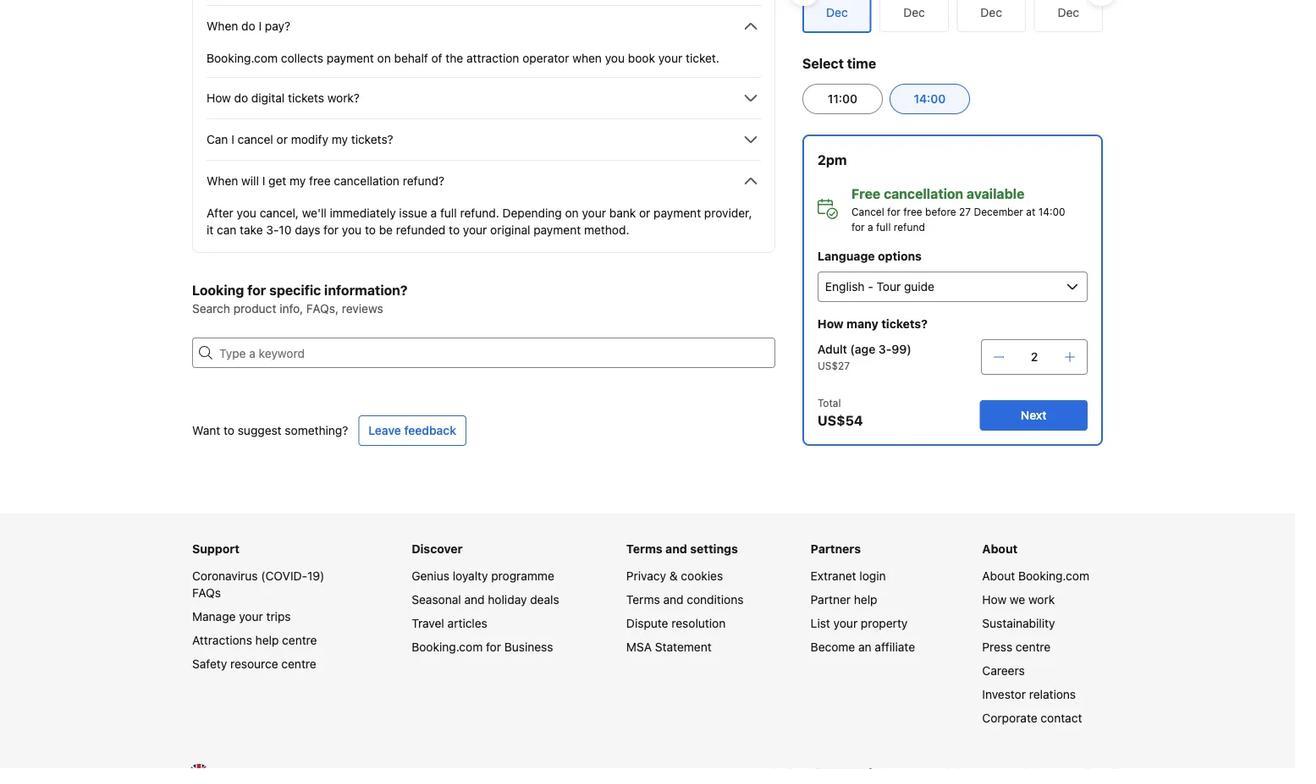 Task type: locate. For each thing, give the bounding box(es) containing it.
dispute resolution
[[626, 617, 726, 631]]

tickets? inside can i cancel or modify my tickets? dropdown button
[[351, 133, 393, 146]]

1 horizontal spatial 14:00
[[1039, 206, 1066, 218]]

or right bank
[[639, 206, 651, 220]]

centre
[[282, 634, 317, 648], [1016, 640, 1051, 654], [281, 657, 316, 671]]

free
[[309, 174, 331, 188], [904, 206, 923, 218]]

coronavirus (covid-19) faqs
[[192, 569, 325, 600]]

full down cancel on the top
[[876, 221, 891, 233]]

how inside how do digital tickets work? dropdown button
[[207, 91, 231, 105]]

will
[[241, 174, 259, 188]]

1 horizontal spatial booking.com
[[412, 640, 483, 654]]

info,
[[280, 302, 303, 316]]

2 when from the top
[[207, 174, 238, 188]]

privacy & cookies
[[626, 569, 723, 583]]

or inside dropdown button
[[277, 133, 288, 146]]

language
[[818, 249, 875, 263]]

i left pay?
[[259, 19, 262, 33]]

1 horizontal spatial dec button
[[957, 0, 1026, 32]]

i
[[259, 19, 262, 33], [231, 133, 234, 146], [262, 174, 265, 188]]

1 horizontal spatial cancellation
[[884, 186, 964, 202]]

or right the cancel
[[277, 133, 288, 146]]

1 horizontal spatial you
[[342, 223, 362, 237]]

tickets?
[[351, 133, 393, 146], [882, 317, 928, 331]]

0 horizontal spatial my
[[290, 174, 306, 188]]

1 vertical spatial how
[[818, 317, 844, 331]]

0 vertical spatial i
[[259, 19, 262, 33]]

to right want
[[224, 424, 235, 438]]

0 horizontal spatial 3-
[[266, 223, 279, 237]]

cancellation up the 'immediately'
[[334, 174, 400, 188]]

0 vertical spatial tickets?
[[351, 133, 393, 146]]

faqs
[[192, 586, 221, 600]]

on
[[377, 51, 391, 65], [565, 206, 579, 220]]

full inside free cancellation available cancel for free before 27 december at 14:00 for a full refund
[[876, 221, 891, 233]]

1 vertical spatial booking.com
[[1018, 569, 1090, 583]]

terms and conditions link
[[626, 593, 744, 607]]

1 horizontal spatial to
[[365, 223, 376, 237]]

1 horizontal spatial my
[[332, 133, 348, 146]]

my
[[332, 133, 348, 146], [290, 174, 306, 188]]

1 horizontal spatial or
[[639, 206, 651, 220]]

1 vertical spatial when
[[207, 174, 238, 188]]

on left behalf
[[377, 51, 391, 65]]

0 horizontal spatial to
[[224, 424, 235, 438]]

do left pay?
[[241, 19, 255, 33]]

a inside after you cancel, we'll immediately issue a full refund. depending on your bank or payment provider, it can take 3-10 days for you to be refunded to your original payment method.
[[431, 206, 437, 220]]

you up take
[[237, 206, 257, 220]]

0 vertical spatial 14:00
[[914, 92, 946, 106]]

centre for attractions help centre
[[282, 634, 317, 648]]

0 vertical spatial when
[[207, 19, 238, 33]]

0 horizontal spatial help
[[255, 634, 279, 648]]

partner help
[[811, 593, 878, 607]]

3- down cancel,
[[266, 223, 279, 237]]

terms up privacy at bottom
[[626, 542, 663, 556]]

relations
[[1029, 688, 1076, 702]]

free up refund
[[904, 206, 923, 218]]

1 horizontal spatial tickets?
[[882, 317, 928, 331]]

about for about
[[982, 542, 1018, 556]]

1 horizontal spatial full
[[876, 221, 891, 233]]

full left refund.
[[440, 206, 457, 220]]

i inside when do i pay? dropdown button
[[259, 19, 262, 33]]

(covid-
[[261, 569, 307, 583]]

a right issue on the left of page
[[431, 206, 437, 220]]

0 horizontal spatial dec button
[[880, 0, 949, 32]]

faqs,
[[306, 302, 339, 316]]

booking.com down travel articles "link"
[[412, 640, 483, 654]]

1 about from the top
[[982, 542, 1018, 556]]

property
[[861, 617, 908, 631]]

about up about booking.com link
[[982, 542, 1018, 556]]

payment
[[327, 51, 374, 65], [654, 206, 701, 220], [534, 223, 581, 237]]

1 vertical spatial about
[[982, 569, 1015, 583]]

to
[[365, 223, 376, 237], [449, 223, 460, 237], [224, 424, 235, 438]]

attractions help centre link
[[192, 634, 317, 648]]

we
[[1010, 593, 1025, 607]]

for inside after you cancel, we'll immediately issue a full refund. depending on your bank or payment provider, it can take 3-10 days for you to be refunded to your original payment method.
[[324, 223, 339, 237]]

on right depending
[[565, 206, 579, 220]]

2 horizontal spatial dec
[[1058, 6, 1080, 19]]

become
[[811, 640, 855, 654]]

to left the be
[[365, 223, 376, 237]]

2pm
[[818, 152, 847, 168]]

my right "modify"
[[332, 133, 348, 146]]

0 horizontal spatial you
[[237, 206, 257, 220]]

0 vertical spatial or
[[277, 133, 288, 146]]

dispute resolution link
[[626, 617, 726, 631]]

0 horizontal spatial 14:00
[[914, 92, 946, 106]]

can i cancel or modify my tickets? button
[[207, 130, 761, 150]]

free for cancellation
[[904, 206, 923, 218]]

days
[[295, 223, 320, 237]]

become an affiliate link
[[811, 640, 915, 654]]

1 vertical spatial help
[[255, 634, 279, 648]]

we'll
[[302, 206, 327, 220]]

0 horizontal spatial on
[[377, 51, 391, 65]]

region
[[789, 0, 1117, 40]]

i inside can i cancel or modify my tickets? dropdown button
[[231, 133, 234, 146]]

1 when from the top
[[207, 19, 238, 33]]

1 vertical spatial terms
[[626, 593, 660, 607]]

for down cancel on the top
[[852, 221, 865, 233]]

programme
[[491, 569, 554, 583]]

1 vertical spatial i
[[231, 133, 234, 146]]

0 vertical spatial how
[[207, 91, 231, 105]]

1 vertical spatial or
[[639, 206, 651, 220]]

3- right (age
[[879, 342, 892, 356]]

free inside "dropdown button"
[[309, 174, 331, 188]]

login
[[860, 569, 886, 583]]

my right get
[[290, 174, 306, 188]]

become an affiliate
[[811, 640, 915, 654]]

terms and conditions
[[626, 593, 744, 607]]

full inside after you cancel, we'll immediately issue a full refund. depending on your bank or payment provider, it can take 3-10 days for you to be refunded to your original payment method.
[[440, 206, 457, 220]]

information?
[[324, 282, 408, 298]]

2 vertical spatial booking.com
[[412, 640, 483, 654]]

0 horizontal spatial full
[[440, 206, 457, 220]]

&
[[670, 569, 678, 583]]

payment left provider,
[[654, 206, 701, 220]]

0 vertical spatial my
[[332, 133, 348, 146]]

cancellation inside free cancellation available cancel for free before 27 december at 14:00 for a full refund
[[884, 186, 964, 202]]

attraction
[[467, 51, 519, 65]]

help down trips
[[255, 634, 279, 648]]

0 vertical spatial a
[[431, 206, 437, 220]]

i right will
[[262, 174, 265, 188]]

how up the adult
[[818, 317, 844, 331]]

0 horizontal spatial how
[[207, 91, 231, 105]]

when left pay?
[[207, 19, 238, 33]]

0 vertical spatial on
[[377, 51, 391, 65]]

when do i pay? button
[[207, 16, 761, 36]]

get
[[268, 174, 286, 188]]

payment down depending
[[534, 223, 581, 237]]

cancel
[[238, 133, 273, 146]]

careers link
[[982, 664, 1025, 678]]

us$54
[[818, 413, 863, 429]]

1 vertical spatial do
[[234, 91, 248, 105]]

1 vertical spatial 3-
[[879, 342, 892, 356]]

when left will
[[207, 174, 238, 188]]

and for conditions
[[663, 593, 684, 607]]

2 vertical spatial i
[[262, 174, 265, 188]]

free inside free cancellation available cancel for free before 27 december at 14:00 for a full refund
[[904, 206, 923, 218]]

how up can
[[207, 91, 231, 105]]

total
[[818, 397, 841, 409]]

bank
[[609, 206, 636, 220]]

centre right resource
[[281, 657, 316, 671]]

0 horizontal spatial or
[[277, 133, 288, 146]]

specific
[[269, 282, 321, 298]]

27
[[959, 206, 971, 218]]

how for how we work
[[982, 593, 1007, 607]]

you left book
[[605, 51, 625, 65]]

total us$54
[[818, 397, 863, 429]]

1 horizontal spatial payment
[[534, 223, 581, 237]]

1 vertical spatial my
[[290, 174, 306, 188]]

0 horizontal spatial booking.com
[[207, 51, 278, 65]]

payment up work?
[[327, 51, 374, 65]]

and
[[666, 542, 687, 556], [464, 593, 485, 607], [663, 593, 684, 607]]

looking
[[192, 282, 244, 298]]

booking.com for business
[[412, 640, 553, 654]]

booking.com for booking.com collects payment on behalf of the attraction operator when you book your ticket.
[[207, 51, 278, 65]]

1 horizontal spatial on
[[565, 206, 579, 220]]

coronavirus (covid-19) faqs link
[[192, 569, 325, 600]]

0 vertical spatial terms
[[626, 542, 663, 556]]

dec
[[904, 6, 925, 19], [981, 6, 1002, 19], [1058, 6, 1080, 19]]

0 vertical spatial you
[[605, 51, 625, 65]]

0 horizontal spatial dec
[[904, 6, 925, 19]]

3- inside the adult (age 3-99) us$27
[[879, 342, 892, 356]]

next
[[1021, 409, 1047, 422]]

0 vertical spatial payment
[[327, 51, 374, 65]]

i inside "when will i get my free cancellation refund?" "dropdown button"
[[262, 174, 265, 188]]

0 vertical spatial about
[[982, 542, 1018, 556]]

3 dec button from the left
[[1034, 0, 1103, 32]]

help for attractions
[[255, 634, 279, 648]]

booking.com down when do i pay?
[[207, 51, 278, 65]]

december
[[974, 206, 1024, 218]]

i for do
[[259, 19, 262, 33]]

investor relations
[[982, 688, 1076, 702]]

3-
[[266, 223, 279, 237], [879, 342, 892, 356]]

to right refunded
[[449, 223, 460, 237]]

about up we
[[982, 569, 1015, 583]]

0 vertical spatial help
[[854, 593, 878, 607]]

1 vertical spatial tickets?
[[882, 317, 928, 331]]

i right can
[[231, 133, 234, 146]]

2 terms from the top
[[626, 593, 660, 607]]

want to suggest something?
[[192, 424, 348, 438]]

corporate
[[982, 712, 1038, 726]]

1 horizontal spatial dec
[[981, 6, 1002, 19]]

booking.com up work
[[1018, 569, 1090, 583]]

2 vertical spatial payment
[[534, 223, 581, 237]]

2 horizontal spatial dec button
[[1034, 0, 1103, 32]]

you down the 'immediately'
[[342, 223, 362, 237]]

terms down privacy at bottom
[[626, 593, 660, 607]]

2 about from the top
[[982, 569, 1015, 583]]

1 horizontal spatial free
[[904, 206, 923, 218]]

Type a keyword field
[[213, 338, 775, 368]]

2 horizontal spatial how
[[982, 593, 1007, 607]]

your up attractions help centre link
[[239, 610, 263, 624]]

tickets? up '99)'
[[882, 317, 928, 331]]

do left digital
[[234, 91, 248, 105]]

help up the list your property link
[[854, 593, 878, 607]]

for right days
[[324, 223, 339, 237]]

my inside "dropdown button"
[[290, 174, 306, 188]]

centre down sustainability at the bottom right of page
[[1016, 640, 1051, 654]]

2 horizontal spatial you
[[605, 51, 625, 65]]

1 horizontal spatial 3-
[[879, 342, 892, 356]]

1 vertical spatial a
[[868, 221, 873, 233]]

0 vertical spatial full
[[440, 206, 457, 220]]

search
[[192, 302, 230, 316]]

holiday
[[488, 593, 527, 607]]

a down cancel on the top
[[868, 221, 873, 233]]

when inside when do i pay? dropdown button
[[207, 19, 238, 33]]

0 horizontal spatial free
[[309, 174, 331, 188]]

the
[[446, 51, 463, 65]]

refunded
[[396, 223, 446, 237]]

something?
[[285, 424, 348, 438]]

0 vertical spatial free
[[309, 174, 331, 188]]

and up privacy & cookies
[[666, 542, 687, 556]]

about
[[982, 542, 1018, 556], [982, 569, 1015, 583]]

centre down trips
[[282, 634, 317, 648]]

when will i get my free cancellation refund? button
[[207, 171, 761, 191]]

and down &
[[663, 593, 684, 607]]

you
[[605, 51, 625, 65], [237, 206, 257, 220], [342, 223, 362, 237]]

or inside after you cancel, we'll immediately issue a full refund. depending on your bank or payment provider, it can take 3-10 days for you to be refunded to your original payment method.
[[639, 206, 651, 220]]

how we work link
[[982, 593, 1055, 607]]

and down loyalty
[[464, 593, 485, 607]]

for left "business"
[[486, 640, 501, 654]]

0 vertical spatial do
[[241, 19, 255, 33]]

1 vertical spatial you
[[237, 206, 257, 220]]

1 horizontal spatial how
[[818, 317, 844, 331]]

booking.com
[[207, 51, 278, 65], [1018, 569, 1090, 583], [412, 640, 483, 654]]

how
[[207, 91, 231, 105], [818, 317, 844, 331], [982, 593, 1007, 607]]

1 horizontal spatial a
[[868, 221, 873, 233]]

2 vertical spatial you
[[342, 223, 362, 237]]

list your property link
[[811, 617, 908, 631]]

resolution
[[672, 617, 726, 631]]

reviews
[[342, 302, 383, 316]]

1 vertical spatial on
[[565, 206, 579, 220]]

free up we'll in the left top of the page
[[309, 174, 331, 188]]

about for about booking.com
[[982, 569, 1015, 583]]

for up product
[[247, 282, 266, 298]]

0 horizontal spatial tickets?
[[351, 133, 393, 146]]

press
[[982, 640, 1013, 654]]

cancellation up before
[[884, 186, 964, 202]]

tickets? down work?
[[351, 133, 393, 146]]

0 vertical spatial booking.com
[[207, 51, 278, 65]]

1 horizontal spatial help
[[854, 593, 878, 607]]

0 horizontal spatial cancellation
[[334, 174, 400, 188]]

how left we
[[982, 593, 1007, 607]]

2 vertical spatial how
[[982, 593, 1007, 607]]

1 vertical spatial payment
[[654, 206, 701, 220]]

can
[[207, 133, 228, 146]]

when inside "when will i get my free cancellation refund?" "dropdown button"
[[207, 174, 238, 188]]

msa statement
[[626, 640, 712, 654]]

1 vertical spatial 14:00
[[1039, 206, 1066, 218]]

a
[[431, 206, 437, 220], [868, 221, 873, 233]]

1 vertical spatial full
[[876, 221, 891, 233]]

cookies
[[681, 569, 723, 583]]

0 horizontal spatial a
[[431, 206, 437, 220]]

1 vertical spatial free
[[904, 206, 923, 218]]

0 vertical spatial 3-
[[266, 223, 279, 237]]

1 terms from the top
[[626, 542, 663, 556]]



Task type: describe. For each thing, give the bounding box(es) containing it.
business
[[504, 640, 553, 654]]

travel
[[412, 617, 444, 631]]

extranet login link
[[811, 569, 886, 583]]

method.
[[584, 223, 629, 237]]

2 dec from the left
[[981, 6, 1002, 19]]

do for when
[[241, 19, 255, 33]]

attractions help centre
[[192, 634, 317, 648]]

14:00 inside free cancellation available cancel for free before 27 december at 14:00 for a full refund
[[1039, 206, 1066, 218]]

refund
[[894, 221, 925, 233]]

11:00
[[828, 92, 858, 106]]

conditions
[[687, 593, 744, 607]]

i for will
[[262, 174, 265, 188]]

an
[[859, 640, 872, 654]]

for up refund
[[887, 206, 901, 218]]

feedback
[[404, 424, 456, 438]]

booking.com for business link
[[412, 640, 553, 654]]

2 horizontal spatial to
[[449, 223, 460, 237]]

can
[[217, 223, 236, 237]]

partner
[[811, 593, 851, 607]]

modify
[[291, 133, 328, 146]]

how for how do digital tickets work?
[[207, 91, 231, 105]]

2 horizontal spatial booking.com
[[1018, 569, 1090, 583]]

seasonal
[[412, 593, 461, 607]]

booking.com for booking.com for business
[[412, 640, 483, 654]]

ticket.
[[686, 51, 720, 65]]

work
[[1029, 593, 1055, 607]]

3 dec from the left
[[1058, 6, 1080, 19]]

collects
[[281, 51, 323, 65]]

next button
[[980, 400, 1088, 431]]

when for when do i pay?
[[207, 19, 238, 33]]

centre for safety resource centre
[[281, 657, 316, 671]]

1 dec button from the left
[[880, 0, 949, 32]]

1 dec from the left
[[904, 6, 925, 19]]

3- inside after you cancel, we'll immediately issue a full refund. depending on your bank or payment provider, it can take 3-10 days for you to be refunded to your original payment method.
[[266, 223, 279, 237]]

investor
[[982, 688, 1026, 702]]

tickets
[[288, 91, 324, 105]]

refund?
[[403, 174, 444, 188]]

issue
[[399, 206, 427, 220]]

want
[[192, 424, 220, 438]]

coronavirus
[[192, 569, 258, 583]]

available
[[967, 186, 1025, 202]]

adult
[[818, 342, 847, 356]]

genius loyalty programme
[[412, 569, 554, 583]]

your up the 'method.'
[[582, 206, 606, 220]]

investor relations link
[[982, 688, 1076, 702]]

help for partner
[[854, 593, 878, 607]]

manage
[[192, 610, 236, 624]]

leave feedback
[[369, 424, 456, 438]]

depending
[[502, 206, 562, 220]]

99)
[[892, 342, 912, 356]]

cancellation inside "when will i get my free cancellation refund?" "dropdown button"
[[334, 174, 400, 188]]

when for when will i get my free cancellation refund?
[[207, 174, 238, 188]]

terms for terms and settings
[[626, 542, 663, 556]]

of
[[431, 51, 442, 65]]

adult (age 3-99) us$27
[[818, 342, 912, 372]]

how for how many tickets?
[[818, 317, 844, 331]]

2 dec button from the left
[[957, 0, 1026, 32]]

do for how
[[234, 91, 248, 105]]

travel articles
[[412, 617, 488, 631]]

msa
[[626, 640, 652, 654]]

sustainability
[[982, 617, 1055, 631]]

msa statement link
[[626, 640, 712, 654]]

my inside dropdown button
[[332, 133, 348, 146]]

region containing dec
[[789, 0, 1117, 40]]

for inside looking for specific information? search product info, faqs, reviews
[[247, 282, 266, 298]]

statement
[[655, 640, 712, 654]]

contact
[[1041, 712, 1082, 726]]

free for will
[[309, 174, 331, 188]]

press centre link
[[982, 640, 1051, 654]]

support
[[192, 542, 240, 556]]

loyalty
[[453, 569, 488, 583]]

select time
[[803, 55, 876, 72]]

trips
[[266, 610, 291, 624]]

digital
[[251, 91, 285, 105]]

refund.
[[460, 206, 499, 220]]

2
[[1031, 350, 1038, 364]]

0 horizontal spatial payment
[[327, 51, 374, 65]]

privacy
[[626, 569, 666, 583]]

cancel,
[[260, 206, 299, 220]]

it
[[207, 223, 214, 237]]

careers
[[982, 664, 1025, 678]]

and for settings
[[666, 542, 687, 556]]

when will i get my free cancellation refund?
[[207, 174, 444, 188]]

at
[[1026, 206, 1036, 218]]

(age
[[850, 342, 876, 356]]

how we work
[[982, 593, 1055, 607]]

partner help link
[[811, 593, 878, 607]]

after
[[207, 206, 234, 220]]

19)
[[307, 569, 325, 583]]

product
[[233, 302, 276, 316]]

genius
[[412, 569, 450, 583]]

can i cancel or modify my tickets?
[[207, 133, 393, 146]]

operator
[[523, 51, 569, 65]]

your down refund.
[[463, 223, 487, 237]]

your down partner help
[[834, 617, 858, 631]]

original
[[490, 223, 530, 237]]

immediately
[[330, 206, 396, 220]]

free
[[852, 186, 881, 202]]

on inside after you cancel, we'll immediately issue a full refund. depending on your bank or payment provider, it can take 3-10 days for you to be refunded to your original payment method.
[[565, 206, 579, 220]]

looking for specific information? search product info, faqs, reviews
[[192, 282, 408, 316]]

2 horizontal spatial payment
[[654, 206, 701, 220]]

partners
[[811, 542, 861, 556]]

terms for terms and conditions
[[626, 593, 660, 607]]

many
[[847, 317, 879, 331]]

your right book
[[658, 51, 683, 65]]

corporate contact link
[[982, 712, 1082, 726]]

and for holiday
[[464, 593, 485, 607]]

seasonal and holiday deals
[[412, 593, 559, 607]]

work?
[[327, 91, 360, 105]]

about booking.com link
[[982, 569, 1090, 583]]

booking.com collects payment on behalf of the attraction operator when you book your ticket.
[[207, 51, 720, 65]]

affiliate
[[875, 640, 915, 654]]

suggest
[[238, 424, 282, 438]]

a inside free cancellation available cancel for free before 27 december at 14:00 for a full refund
[[868, 221, 873, 233]]

resource
[[230, 657, 278, 671]]

provider,
[[704, 206, 752, 220]]



Task type: vqa. For each thing, say whether or not it's contained in the screenshot.
friendly
no



